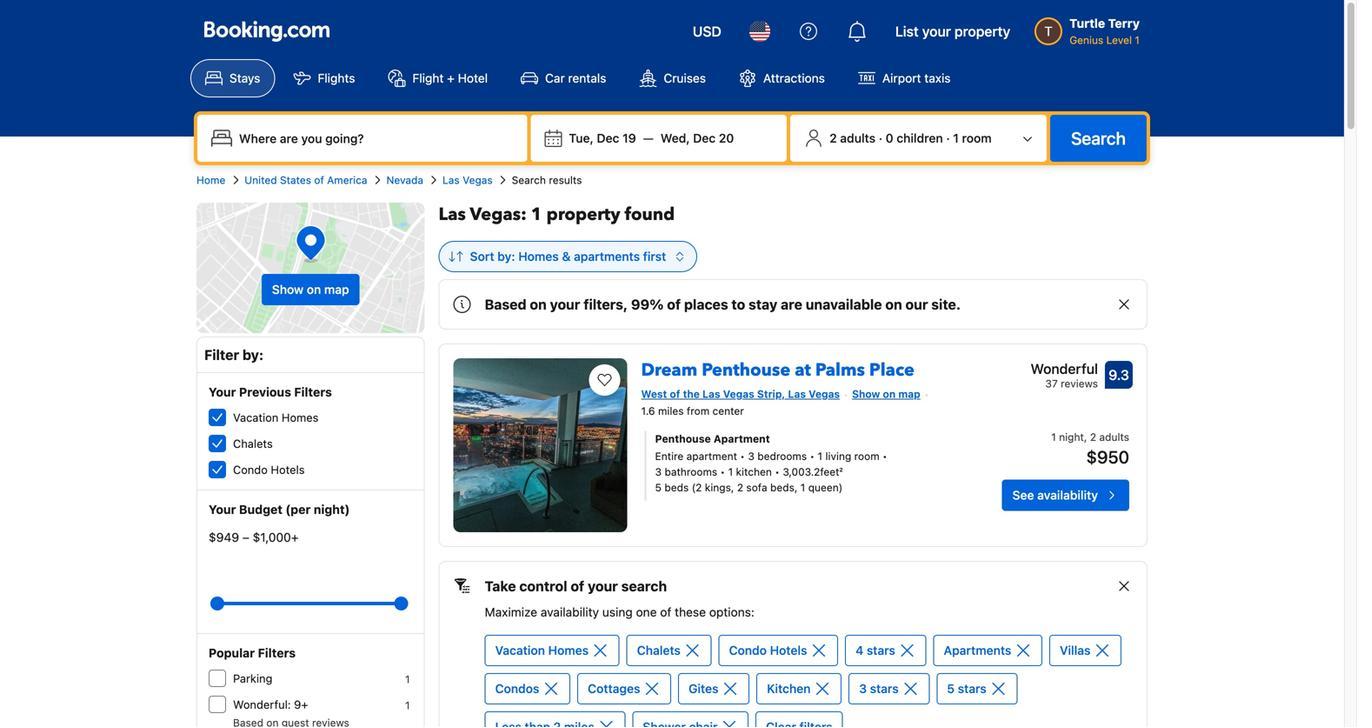 Task type: locate. For each thing, give the bounding box(es) containing it.
your down filter
[[209, 385, 236, 399]]

penthouse inside penthouse apartment entire apartment • 3 bedrooms • 1 living room • 3 bathrooms • 1 kitchen • 3,003.2feet² 5 beds (2 kings, 2 sofa beds, 1 queen)
[[655, 433, 711, 445]]

2 vertical spatial homes
[[548, 643, 589, 658]]

1 vertical spatial your
[[550, 296, 581, 313]]

0 horizontal spatial map
[[324, 282, 349, 297]]

home link
[[197, 172, 226, 188]]

stays
[[230, 71, 260, 85]]

1 horizontal spatial map
[[899, 388, 921, 400]]

adults left 0 at right top
[[841, 131, 876, 145]]

search inside search button
[[1072, 128, 1126, 148]]

0 horizontal spatial ·
[[879, 131, 883, 145]]

0 horizontal spatial your
[[550, 296, 581, 313]]

your inside "link"
[[923, 23, 951, 40]]

0 horizontal spatial dec
[[597, 131, 620, 145]]

0 vertical spatial search
[[1072, 128, 1126, 148]]

penthouse up west of the las vegas strip, las vegas in the bottom of the page
[[702, 358, 791, 382]]

hotels up your budget (per night)
[[271, 463, 305, 476]]

united states of america
[[245, 174, 367, 186]]

cruises
[[664, 71, 706, 85]]

0
[[886, 131, 894, 145]]

las
[[443, 174, 460, 186], [439, 203, 466, 227], [703, 388, 721, 400], [788, 388, 806, 400]]

0 horizontal spatial room
[[855, 450, 880, 462]]

sort by: homes & apartments first
[[470, 249, 666, 264]]

(2
[[692, 481, 702, 493]]

· left 0 at right top
[[879, 131, 883, 145]]

chalets down one
[[637, 643, 681, 658]]

1 horizontal spatial 2
[[830, 131, 837, 145]]

las right nevada
[[443, 174, 460, 186]]

of right states
[[314, 174, 324, 186]]

0 horizontal spatial availability
[[541, 605, 599, 619]]

wonderful
[[1031, 361, 1099, 377]]

0 vertical spatial 3
[[748, 450, 755, 462]]

our
[[906, 296, 929, 313]]

queen)
[[809, 481, 843, 493]]

dream penthouse at palms place link
[[642, 351, 915, 382]]

1 vertical spatial chalets
[[637, 643, 681, 658]]

2 horizontal spatial vegas
[[809, 388, 840, 400]]

condo up 'budget'
[[233, 463, 268, 476]]

2 inside penthouse apartment entire apartment • 3 bedrooms • 1 living room • 3 bathrooms • 1 kitchen • 3,003.2feet² 5 beds (2 kings, 2 sofa beds, 1 queen)
[[737, 481, 744, 493]]

chalets down "previous"
[[233, 437, 273, 450]]

chalets
[[233, 437, 273, 450], [637, 643, 681, 658]]

by: for filter
[[243, 347, 264, 363]]

0 vertical spatial show on map
[[272, 282, 349, 297]]

genius
[[1070, 34, 1104, 46]]

hotel
[[458, 71, 488, 85]]

1 horizontal spatial your
[[588, 578, 618, 595]]

0 vertical spatial condo
[[233, 463, 268, 476]]

vegas down palms
[[809, 388, 840, 400]]

1 vertical spatial 2
[[1091, 431, 1097, 443]]

homes
[[519, 249, 559, 264], [282, 411, 319, 424], [548, 643, 589, 658]]

0 horizontal spatial adults
[[841, 131, 876, 145]]

0 vertical spatial map
[[324, 282, 349, 297]]

5 left beds on the bottom
[[655, 481, 662, 493]]

0 vertical spatial by:
[[498, 249, 515, 264]]

0 vertical spatial your
[[209, 385, 236, 399]]

property right "list"
[[955, 23, 1011, 40]]

0 vertical spatial filters
[[294, 385, 332, 399]]

5 stars button
[[937, 673, 1018, 705]]

reviews
[[1061, 377, 1099, 390]]

1 inside "search results updated. las vegas: 1 property found. applied filters: vacation homes, chalets, condo hotels, 4 stars, apartments, villas, condos, cottages, gites, kitchen, 3 stars, 5 stars, less than 2 miles, shower chair." element
[[531, 203, 542, 227]]

condo hotels
[[233, 463, 305, 476], [729, 643, 808, 658]]

+
[[447, 71, 455, 85]]

1 vertical spatial hotels
[[770, 643, 808, 658]]

1 horizontal spatial condo hotels
[[729, 643, 808, 658]]

2 horizontal spatial 3
[[860, 681, 867, 696]]

0 vertical spatial property
[[955, 23, 1011, 40]]

list
[[896, 23, 919, 40]]

vacation homes inside button
[[495, 643, 589, 658]]

1 horizontal spatial vacation homes
[[495, 643, 589, 658]]

adults inside '1 night , 2 adults $950'
[[1100, 431, 1130, 443]]

vacation up condos
[[495, 643, 545, 658]]

1 vertical spatial by:
[[243, 347, 264, 363]]

room inside penthouse apartment entire apartment • 3 bedrooms • 1 living room • 3 bathrooms • 1 kitchen • 3,003.2feet² 5 beds (2 kings, 2 sofa beds, 1 queen)
[[855, 450, 880, 462]]

adults up $950 at right
[[1100, 431, 1130, 443]]

0 vertical spatial 5
[[655, 481, 662, 493]]

apartment
[[687, 450, 738, 462]]

condo down options:
[[729, 643, 767, 658]]

show on map button
[[262, 274, 360, 305]]

show on map inside button
[[272, 282, 349, 297]]

availability right see
[[1038, 488, 1099, 502]]

0 horizontal spatial show on map
[[272, 282, 349, 297]]

airport taxis
[[883, 71, 951, 85]]

2 vertical spatial 3
[[860, 681, 867, 696]]

availability for see
[[1038, 488, 1099, 502]]

2 left 0 at right top
[[830, 131, 837, 145]]

1 horizontal spatial room
[[962, 131, 992, 145]]

0 horizontal spatial 2
[[737, 481, 744, 493]]

2 horizontal spatial 2
[[1091, 431, 1097, 443]]

homes down your previous filters
[[282, 411, 319, 424]]

0 vertical spatial 2
[[830, 131, 837, 145]]

2 vertical spatial 2
[[737, 481, 744, 493]]

·
[[879, 131, 883, 145], [947, 131, 950, 145]]

2 left sofa
[[737, 481, 744, 493]]

your left filters,
[[550, 296, 581, 313]]

vegas up center
[[723, 388, 755, 400]]

dec left 19
[[597, 131, 620, 145]]

1 vertical spatial homes
[[282, 411, 319, 424]]

las down at
[[788, 388, 806, 400]]

search for search results
[[512, 174, 546, 186]]

2 horizontal spatial your
[[923, 23, 951, 40]]

5 down apartments
[[948, 681, 955, 696]]

1 vertical spatial adults
[[1100, 431, 1130, 443]]

1 vertical spatial property
[[547, 203, 621, 227]]

1 horizontal spatial search
[[1072, 128, 1126, 148]]

show
[[272, 282, 304, 297], [852, 388, 881, 400]]

0 horizontal spatial vacation
[[233, 411, 279, 424]]

attractions link
[[725, 59, 840, 97]]

1 horizontal spatial dec
[[693, 131, 716, 145]]

0 horizontal spatial search
[[512, 174, 546, 186]]

your
[[209, 385, 236, 399], [209, 502, 236, 517]]

availability down 'take control of your search'
[[541, 605, 599, 619]]

see availability link
[[1003, 480, 1130, 511]]

apartment
[[714, 433, 770, 445]]

1 horizontal spatial vegas
[[723, 388, 755, 400]]

room right children
[[962, 131, 992, 145]]

0 vertical spatial show
[[272, 282, 304, 297]]

3 up kitchen
[[748, 450, 755, 462]]

•
[[740, 450, 745, 462], [810, 450, 815, 462], [883, 450, 888, 462], [721, 466, 726, 478], [775, 466, 780, 478]]

homes left the &
[[519, 249, 559, 264]]

2 right ,
[[1091, 431, 1097, 443]]

1 vertical spatial show on map
[[852, 388, 921, 400]]

your up using
[[588, 578, 618, 595]]

2 your from the top
[[209, 502, 236, 517]]

4
[[856, 643, 864, 658]]

0 horizontal spatial chalets
[[233, 437, 273, 450]]

turtle terry genius level 1
[[1070, 16, 1140, 46]]

vacation homes
[[233, 411, 319, 424], [495, 643, 589, 658]]

your for your previous filters
[[209, 385, 236, 399]]

sofa
[[747, 481, 768, 493]]

1 vertical spatial 5
[[948, 681, 955, 696]]

1 horizontal spatial condo
[[729, 643, 767, 658]]

1 horizontal spatial hotels
[[770, 643, 808, 658]]

1 vertical spatial condo hotels
[[729, 643, 808, 658]]

room right living
[[855, 450, 880, 462]]

1 horizontal spatial ·
[[947, 131, 950, 145]]

see availability
[[1013, 488, 1099, 502]]

stars right '4'
[[867, 643, 896, 658]]

show inside button
[[272, 282, 304, 297]]

• down apartment on the bottom right of the page
[[740, 450, 745, 462]]

first
[[643, 249, 666, 264]]

terry
[[1109, 16, 1140, 30]]

0 vertical spatial room
[[962, 131, 992, 145]]

1 vertical spatial vacation
[[495, 643, 545, 658]]

penthouse
[[702, 358, 791, 382], [655, 433, 711, 445]]

1 horizontal spatial show on map
[[852, 388, 921, 400]]

options:
[[710, 605, 755, 619]]

0 vertical spatial availability
[[1038, 488, 1099, 502]]

by: for sort
[[498, 249, 515, 264]]

from
[[687, 405, 710, 417]]

dec left 20
[[693, 131, 716, 145]]

hotels up kitchen
[[770, 643, 808, 658]]

level
[[1107, 34, 1133, 46]]

1 vertical spatial search
[[512, 174, 546, 186]]

nevada link
[[387, 172, 424, 188]]

19
[[623, 131, 636, 145]]

popular
[[209, 646, 255, 660]]

by: right sort
[[498, 249, 515, 264]]

1.6 miles from center
[[642, 405, 744, 417]]

penthouse up "entire"
[[655, 433, 711, 445]]

based
[[485, 296, 527, 313]]

0 vertical spatial adults
[[841, 131, 876, 145]]

stars down '4 stars' button
[[870, 681, 899, 696]]

3
[[748, 450, 755, 462], [655, 466, 662, 478], [860, 681, 867, 696]]

by: right filter
[[243, 347, 264, 363]]

cottages button
[[578, 673, 672, 705]]

kitchen button
[[757, 673, 842, 705]]

3 down "entire"
[[655, 466, 662, 478]]

0 horizontal spatial hotels
[[271, 463, 305, 476]]

dec
[[597, 131, 620, 145], [693, 131, 716, 145]]

chalets inside button
[[637, 643, 681, 658]]

property down "results"
[[547, 203, 621, 227]]

maximize availability using one of these options:
[[485, 605, 755, 619]]

your right "list"
[[923, 23, 951, 40]]

1 vertical spatial vacation homes
[[495, 643, 589, 658]]

filters
[[294, 385, 332, 399], [258, 646, 296, 660]]

1 horizontal spatial vacation
[[495, 643, 545, 658]]

stars down apartments
[[958, 681, 987, 696]]

0 horizontal spatial show
[[272, 282, 304, 297]]

1 vertical spatial availability
[[541, 605, 599, 619]]

filters up the parking
[[258, 646, 296, 660]]

1 horizontal spatial 5
[[948, 681, 955, 696]]

property inside "link"
[[955, 23, 1011, 40]]

1 · from the left
[[879, 131, 883, 145]]

1 your from the top
[[209, 385, 236, 399]]

1 horizontal spatial show
[[852, 388, 881, 400]]

3 stars
[[860, 681, 899, 696]]

of right one
[[660, 605, 672, 619]]

1
[[1135, 34, 1140, 46], [954, 131, 959, 145], [531, 203, 542, 227], [1052, 431, 1057, 443], [818, 450, 823, 462], [729, 466, 733, 478], [801, 481, 806, 493], [405, 673, 410, 685], [405, 699, 410, 711]]

0 horizontal spatial condo
[[233, 463, 268, 476]]

5 inside penthouse apartment entire apartment • 3 bedrooms • 1 living room • 3 bathrooms • 1 kitchen • 3,003.2feet² 5 beds (2 kings, 2 sofa beds, 1 queen)
[[655, 481, 662, 493]]

1 vertical spatial room
[[855, 450, 880, 462]]

vacation homes up condos button
[[495, 643, 589, 658]]

· right children
[[947, 131, 950, 145]]

hotels
[[271, 463, 305, 476], [770, 643, 808, 658]]

1 vertical spatial show
[[852, 388, 881, 400]]

0 vertical spatial your
[[923, 23, 951, 40]]

1 horizontal spatial chalets
[[637, 643, 681, 658]]

center
[[713, 405, 744, 417]]

condo hotels up kitchen
[[729, 643, 808, 658]]

homes inside button
[[548, 643, 589, 658]]

cruises link
[[625, 59, 721, 97]]

2 dec from the left
[[693, 131, 716, 145]]

1 vertical spatial your
[[209, 502, 236, 517]]

0 horizontal spatial 5
[[655, 481, 662, 493]]

0 vertical spatial penthouse
[[702, 358, 791, 382]]

1 horizontal spatial adults
[[1100, 431, 1130, 443]]

wonderful:
[[233, 698, 291, 711]]

map
[[324, 282, 349, 297], [899, 388, 921, 400]]

vacation homes down your previous filters
[[233, 411, 319, 424]]

availability
[[1038, 488, 1099, 502], [541, 605, 599, 619]]

wed, dec 20 button
[[654, 123, 741, 154]]

2
[[830, 131, 837, 145], [1091, 431, 1097, 443], [737, 481, 744, 493]]

2 inside '1 night , 2 adults $950'
[[1091, 431, 1097, 443]]

0 horizontal spatial by:
[[243, 347, 264, 363]]

1 horizontal spatial by:
[[498, 249, 515, 264]]

• right living
[[883, 450, 888, 462]]

vacation down "previous"
[[233, 411, 279, 424]]

filters right "previous"
[[294, 385, 332, 399]]

to
[[732, 296, 746, 313]]

las vegas link
[[443, 172, 493, 188]]

• up 3,003.2feet²
[[810, 450, 815, 462]]

stars for 3 stars
[[870, 681, 899, 696]]

booking.com image
[[204, 21, 330, 42]]

of left the 'the'
[[670, 388, 681, 400]]

3 down '4'
[[860, 681, 867, 696]]

search
[[1072, 128, 1126, 148], [512, 174, 546, 186]]

$1,000+
[[253, 530, 299, 544]]

vegas up vegas:
[[463, 174, 493, 186]]

condo hotels inside button
[[729, 643, 808, 658]]

0 vertical spatial vacation
[[233, 411, 279, 424]]

these
[[675, 605, 706, 619]]

0 vertical spatial condo hotels
[[233, 463, 305, 476]]

1 vertical spatial penthouse
[[655, 433, 711, 445]]

1 horizontal spatial availability
[[1038, 488, 1099, 502]]

group
[[217, 590, 401, 618]]

1 horizontal spatial property
[[955, 23, 1011, 40]]

1 vertical spatial map
[[899, 388, 921, 400]]

maximize
[[485, 605, 538, 619]]

1 vertical spatial condo
[[729, 643, 767, 658]]

your up $949
[[209, 502, 236, 517]]

by:
[[498, 249, 515, 264], [243, 347, 264, 363]]

homes up condos button
[[548, 643, 589, 658]]

1 vertical spatial 3
[[655, 466, 662, 478]]

• up kings,
[[721, 466, 726, 478]]

nevada
[[387, 174, 424, 186]]

stars
[[867, 643, 896, 658], [870, 681, 899, 696], [958, 681, 987, 696]]

miles
[[658, 405, 684, 417]]

0 vertical spatial vacation homes
[[233, 411, 319, 424]]

condo hotels up 'budget'
[[233, 463, 305, 476]]



Task type: vqa. For each thing, say whether or not it's contained in the screenshot.
top 2
yes



Task type: describe. For each thing, give the bounding box(es) containing it.
37
[[1046, 377, 1058, 390]]

adults inside dropdown button
[[841, 131, 876, 145]]

1 inside '1 night , 2 adults $950'
[[1052, 431, 1057, 443]]

,
[[1085, 431, 1088, 443]]

4 stars
[[856, 643, 896, 658]]

dream penthouse at palms place image
[[454, 358, 628, 532]]

flight + hotel
[[413, 71, 488, 85]]

0 vertical spatial hotels
[[271, 463, 305, 476]]

las down las vegas link on the top of page
[[439, 203, 466, 227]]

0 horizontal spatial 3
[[655, 466, 662, 478]]

vacation inside button
[[495, 643, 545, 658]]

dream
[[642, 358, 698, 382]]

previous
[[239, 385, 291, 399]]

condo inside button
[[729, 643, 767, 658]]

west of the las vegas strip, las vegas
[[642, 388, 840, 400]]

0 horizontal spatial vacation homes
[[233, 411, 319, 424]]

room inside '2 adults · 0 children · 1 room' dropdown button
[[962, 131, 992, 145]]

your account menu turtle terry genius level 1 element
[[1035, 8, 1147, 48]]

united states of america link
[[245, 172, 367, 188]]

gites button
[[679, 673, 750, 705]]

stars for 4 stars
[[867, 643, 896, 658]]

gites
[[689, 681, 719, 696]]

0 horizontal spatial property
[[547, 203, 621, 227]]

$949 – $1,000+
[[209, 530, 299, 544]]

filters,
[[584, 296, 628, 313]]

bedrooms
[[758, 450, 807, 462]]

children
[[897, 131, 943, 145]]

of right control
[[571, 578, 585, 595]]

scored 9.3 element
[[1106, 361, 1133, 389]]

0 horizontal spatial vegas
[[463, 174, 493, 186]]

wonderful element
[[1031, 358, 1099, 379]]

4 stars button
[[846, 635, 927, 666]]

2 · from the left
[[947, 131, 950, 145]]

1 inside turtle terry genius level 1
[[1135, 34, 1140, 46]]

1 dec from the left
[[597, 131, 620, 145]]

car rentals
[[545, 71, 607, 85]]

america
[[327, 174, 367, 186]]

—
[[643, 131, 654, 145]]

see
[[1013, 488, 1035, 502]]

one
[[636, 605, 657, 619]]

united
[[245, 174, 277, 186]]

place
[[870, 358, 915, 382]]

condo hotels button
[[719, 635, 839, 666]]

0 vertical spatial homes
[[519, 249, 559, 264]]

control
[[520, 578, 568, 595]]

take control of your search
[[485, 578, 667, 595]]

search results updated. las vegas: 1 property found. applied filters: vacation homes, chalets, condo hotels, 4 stars, apartments, villas, condos, cottages, gites, kitchen, 3 stars, 5 stars, less than 2 miles, shower chair. element
[[439, 203, 1148, 227]]

las vegas
[[443, 174, 493, 186]]

$949
[[209, 530, 239, 544]]

flight + hotel link
[[374, 59, 503, 97]]

1 vertical spatial filters
[[258, 646, 296, 660]]

stays link
[[190, 59, 275, 97]]

wonderful 37 reviews
[[1031, 361, 1099, 390]]

Where are you going? field
[[232, 123, 520, 154]]

states
[[280, 174, 311, 186]]

kings,
[[705, 481, 734, 493]]

dream penthouse at palms place
[[642, 358, 915, 382]]

budget
[[239, 502, 283, 517]]

taxis
[[925, 71, 951, 85]]

palms
[[816, 358, 865, 382]]

list your property
[[896, 23, 1011, 40]]

las right the 'the'
[[703, 388, 721, 400]]

villas
[[1060, 643, 1091, 658]]

attractions
[[764, 71, 825, 85]]

1 inside '2 adults · 0 children · 1 room' dropdown button
[[954, 131, 959, 145]]

1 night , 2 adults $950
[[1052, 431, 1130, 467]]

parking
[[233, 672, 273, 685]]

rentals
[[568, 71, 607, 85]]

5 inside button
[[948, 681, 955, 696]]

bathrooms
[[665, 466, 718, 478]]

usd button
[[683, 10, 732, 52]]

• down bedrooms
[[775, 466, 780, 478]]

unavailable
[[806, 296, 882, 313]]

airport
[[883, 71, 922, 85]]

sort
[[470, 249, 495, 264]]

tue,
[[569, 131, 594, 145]]

using
[[603, 605, 633, 619]]

search button
[[1051, 115, 1147, 162]]

vegas:
[[470, 203, 527, 227]]

tue, dec 19 — wed, dec 20
[[569, 131, 734, 145]]

kitchen
[[767, 681, 811, 696]]

–
[[243, 530, 250, 544]]

at
[[795, 358, 811, 382]]

9.3
[[1109, 367, 1130, 383]]

availability for maximize
[[541, 605, 599, 619]]

of right '99%'
[[667, 296, 681, 313]]

3 inside button
[[860, 681, 867, 696]]

1 horizontal spatial 3
[[748, 450, 755, 462]]

on inside button
[[307, 282, 321, 297]]

your budget (per night)
[[209, 502, 350, 517]]

home
[[197, 174, 226, 186]]

based on your filters, 99% of places to stay are unavailable on our site.
[[485, 296, 961, 313]]

apartments
[[574, 249, 640, 264]]

search for search
[[1072, 128, 1126, 148]]

stars for 5 stars
[[958, 681, 987, 696]]

places
[[684, 296, 729, 313]]

flights link
[[279, 59, 370, 97]]

west
[[642, 388, 667, 400]]

&
[[562, 249, 571, 264]]

penthouse apartment entire apartment • 3 bedrooms • 1 living room • 3 bathrooms • 1 kitchen • 3,003.2feet² 5 beds (2 kings, 2 sofa beds, 1 queen)
[[655, 433, 888, 493]]

20
[[719, 131, 734, 145]]

map inside button
[[324, 282, 349, 297]]

0 horizontal spatial condo hotels
[[233, 463, 305, 476]]

your for your budget (per night)
[[209, 502, 236, 517]]

penthouse apartment link
[[655, 431, 949, 447]]

beds
[[665, 481, 689, 493]]

stay
[[749, 296, 778, 313]]

found
[[625, 203, 675, 227]]

beds,
[[771, 481, 798, 493]]

entire
[[655, 450, 684, 462]]

night
[[1060, 431, 1085, 443]]

search
[[622, 578, 667, 595]]

wed,
[[661, 131, 690, 145]]

villas button
[[1050, 635, 1122, 666]]

popular filters
[[209, 646, 296, 660]]

hotels inside button
[[770, 643, 808, 658]]

0 vertical spatial chalets
[[233, 437, 273, 450]]

2 vertical spatial your
[[588, 578, 618, 595]]

the
[[683, 388, 700, 400]]

2 inside dropdown button
[[830, 131, 837, 145]]



